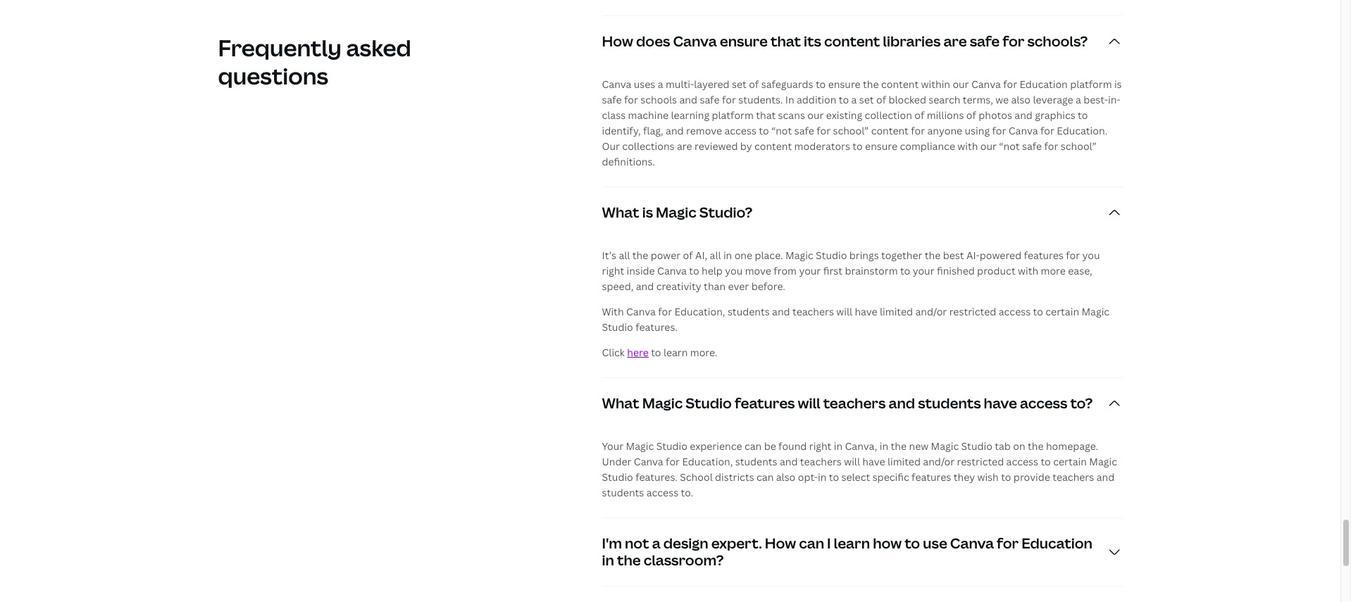 Task type: vqa. For each thing, say whether or not it's contained in the screenshot.
2nd What from the top of the page
yes



Task type: locate. For each thing, give the bounding box(es) containing it.
0 vertical spatial limited
[[880, 305, 913, 319]]

1 vertical spatial learn
[[834, 535, 870, 554]]

2 your from the left
[[913, 265, 935, 278]]

canva inside with canva for education, students and teachers will have limited and/or restricted access to certain magic studio features.
[[626, 305, 656, 319]]

to down 'more'
[[1034, 305, 1044, 319]]

access down product
[[999, 305, 1031, 319]]

that inside the canva uses a multi-layered set of safeguards to ensure the content within our canva for education platform is safe for schools and safe for students. in addition to a set of blocked search terms, we also leverage a best-in- class machine learning platform that scans our existing collection of millions of photos and graphics to identify, flag, and remove access to "not safe for school" content for anyone using for canva for education. our collections are reviewed by content moderators to ensure compliance with our "not safe for school" definitions.
[[756, 109, 776, 122]]

the inside "i'm not a design expert. how can i learn how to use canva for education in the classroom?"
[[617, 551, 641, 570]]

0 horizontal spatial "not
[[772, 124, 792, 138]]

what is magic studio? button
[[602, 188, 1123, 239]]

2 horizontal spatial ensure
[[865, 140, 898, 153]]

it's all the power of ai, all in one place. magic studio brings together the best ai-powered features for you right inside canva to help you move from your first brainstorm to your finished product with more ease, speed, and creativity than ever before.
[[602, 249, 1100, 294]]

certain down homepage.
[[1054, 456, 1087, 469]]

1 your from the left
[[799, 265, 821, 278]]

moderators
[[795, 140, 851, 153]]

teachers down first
[[793, 305, 834, 319]]

magic up from
[[786, 249, 814, 263]]

will inside what magic studio features will teachers and students have access to? dropdown button
[[798, 394, 821, 413]]

will inside with canva for education, students and teachers will have limited and/or restricted access to certain magic studio features.
[[837, 305, 853, 319]]

also inside your magic studio experience can be found right in canva, in the new magic studio tab on the homepage. under canva for education, students and teachers will have limited and/or restricted access to certain magic studio features. school districts can also opt-in to select specific features they wish to provide teachers and students access to.
[[776, 471, 796, 485]]

magic inside the what is magic studio? dropdown button
[[656, 203, 697, 222]]

will up select
[[844, 456, 860, 469]]

your down the together
[[913, 265, 935, 278]]

features
[[1024, 249, 1064, 263], [735, 394, 795, 413], [912, 471, 952, 485]]

learn left more.
[[664, 346, 688, 360]]

set up students.
[[732, 78, 747, 91]]

our
[[953, 78, 969, 91], [808, 109, 824, 122], [981, 140, 997, 153]]

also left opt-
[[776, 471, 796, 485]]

0 horizontal spatial your
[[799, 265, 821, 278]]

teachers up the canva,
[[824, 394, 886, 413]]

with down the using
[[958, 140, 978, 153]]

0 vertical spatial restricted
[[950, 305, 997, 319]]

blocked
[[889, 93, 927, 107]]

1 horizontal spatial with
[[1018, 265, 1039, 278]]

our down addition
[[808, 109, 824, 122]]

canva inside 'it's all the power of ai, all in one place. magic studio brings together the best ai-powered features for you right inside canva to help you move from your first brainstorm to your finished product with more ease, speed, and creativity than ever before.'
[[658, 265, 687, 278]]

safe
[[970, 32, 1000, 51], [602, 93, 622, 107], [700, 93, 720, 107], [795, 124, 815, 138], [1023, 140, 1042, 153]]

2 vertical spatial our
[[981, 140, 997, 153]]

from
[[774, 265, 797, 278]]

limited down brainstorm
[[880, 305, 913, 319]]

of up the collection
[[877, 93, 887, 107]]

to left use
[[905, 535, 921, 554]]

a right 'not'
[[652, 535, 661, 554]]

you
[[1083, 249, 1100, 263], [725, 265, 743, 278]]

features. up click here to learn more.
[[636, 321, 678, 334]]

canva down power at the top
[[658, 265, 687, 278]]

1 horizontal spatial right
[[810, 440, 832, 453]]

features inside 'it's all the power of ai, all in one place. magic studio brings together the best ai-powered features for you right inside canva to help you move from your first brainstorm to your finished product with more ease, speed, and creativity than ever before.'
[[1024, 249, 1064, 263]]

restricted
[[950, 305, 997, 319], [957, 456, 1004, 469]]

and down found
[[780, 456, 798, 469]]

1 horizontal spatial features
[[912, 471, 952, 485]]

1 vertical spatial features
[[735, 394, 795, 413]]

magic right your
[[626, 440, 654, 453]]

1 vertical spatial set
[[860, 93, 874, 107]]

1 vertical spatial limited
[[888, 456, 921, 469]]

that left "its"
[[771, 32, 801, 51]]

tab
[[995, 440, 1011, 453]]

what for what is magic studio?
[[602, 203, 640, 222]]

your magic studio experience can be found right in canva, in the new magic studio tab on the homepage. under canva for education, students and teachers will have limited and/or restricted access to certain magic studio features. school districts can also opt-in to select specific features they wish to provide teachers and students access to.
[[602, 440, 1118, 500]]

frequently asked questions
[[218, 32, 411, 91]]

have up tab
[[984, 394, 1018, 413]]

0 vertical spatial that
[[771, 32, 801, 51]]

all
[[619, 249, 630, 263], [710, 249, 721, 263]]

are down remove
[[677, 140, 692, 153]]

your
[[799, 265, 821, 278], [913, 265, 935, 278]]

1 vertical spatial education
[[1022, 535, 1093, 554]]

1 features. from the top
[[636, 321, 678, 334]]

features left they
[[912, 471, 952, 485]]

is inside the canva uses a multi-layered set of safeguards to ensure the content within our canva for education platform is safe for schools and safe for students. in addition to a set of blocked search terms, we also leverage a best-in- class machine learning platform that scans our existing collection of millions of photos and graphics to identify, flag, and remove access to "not safe for school" content for anyone using for canva for education. our collections are reviewed by content moderators to ensure compliance with our "not safe for school" definitions.
[[1115, 78, 1122, 91]]

studio inside 'it's all the power of ai, all in one place. magic studio brings together the best ai-powered features for you right inside canva to help you move from your first brainstorm to your finished product with more ease, speed, and creativity than ever before.'
[[816, 249, 847, 263]]

education, down the than
[[675, 305, 726, 319]]

and down inside
[[636, 280, 654, 294]]

students up new
[[918, 394, 981, 413]]

on
[[1014, 440, 1026, 453]]

teachers
[[793, 305, 834, 319], [824, 394, 886, 413], [800, 456, 842, 469], [1053, 471, 1095, 485]]

1 vertical spatial right
[[810, 440, 832, 453]]

what
[[602, 203, 640, 222], [602, 394, 640, 413]]

1 vertical spatial education,
[[682, 456, 733, 469]]

1 vertical spatial and/or
[[923, 456, 955, 469]]

are
[[944, 32, 967, 51], [677, 140, 692, 153]]

right inside 'it's all the power of ai, all in one place. magic studio brings together the best ai-powered features for you right inside canva to help you move from your first brainstorm to your finished product with more ease, speed, and creativity than ever before.'
[[602, 265, 625, 278]]

finished
[[937, 265, 975, 278]]

restricted down finished
[[950, 305, 997, 319]]

canva right the "does"
[[673, 32, 717, 51]]

is inside dropdown button
[[642, 203, 653, 222]]

2 what from the top
[[602, 394, 640, 413]]

canva right under
[[634, 456, 664, 469]]

0 vertical spatial are
[[944, 32, 967, 51]]

are inside the canva uses a multi-layered set of safeguards to ensure the content within our canva for education platform is safe for schools and safe for students. in addition to a set of blocked search terms, we also leverage a best-in- class machine learning platform that scans our existing collection of millions of photos and graphics to identify, flag, and remove access to "not safe for school" content for anyone using for canva for education. our collections are reviewed by content moderators to ensure compliance with our "not safe for school" definitions.
[[677, 140, 692, 153]]

will up found
[[798, 394, 821, 413]]

learn
[[664, 346, 688, 360], [834, 535, 870, 554]]

students inside dropdown button
[[918, 394, 981, 413]]

studio inside dropdown button
[[686, 394, 732, 413]]

1 vertical spatial can
[[757, 471, 774, 485]]

magic inside what magic studio features will teachers and students have access to? dropdown button
[[642, 394, 683, 413]]

access up by at right
[[725, 124, 757, 138]]

1 vertical spatial how
[[765, 535, 796, 554]]

also
[[1012, 93, 1031, 107], [776, 471, 796, 485]]

in inside "i'm not a design expert. how can i learn how to use canva for education in the classroom?"
[[602, 551, 614, 570]]

of
[[749, 78, 759, 91], [877, 93, 887, 107], [915, 109, 925, 122], [967, 109, 977, 122], [683, 249, 693, 263]]

the left classroom?
[[617, 551, 641, 570]]

access left to? on the right of the page
[[1020, 394, 1068, 413]]

collection
[[865, 109, 913, 122]]

1 vertical spatial certain
[[1054, 456, 1087, 469]]

1 horizontal spatial learn
[[834, 535, 870, 554]]

how
[[873, 535, 902, 554]]

1 horizontal spatial our
[[953, 78, 969, 91]]

class
[[602, 109, 626, 122]]

what magic studio features will teachers and students have access to?
[[602, 394, 1093, 413]]

creativity
[[657, 280, 702, 294]]

have inside dropdown button
[[984, 394, 1018, 413]]

1 horizontal spatial set
[[860, 93, 874, 107]]

ensure inside dropdown button
[[720, 32, 768, 51]]

0 horizontal spatial school"
[[833, 124, 869, 138]]

in left one
[[724, 249, 732, 263]]

ensure up "layered"
[[720, 32, 768, 51]]

the left best
[[925, 249, 941, 263]]

have inside your magic studio experience can be found right in canva, in the new magic studio tab on the homepage. under canva for education, students and teachers will have limited and/or restricted access to certain magic studio features. school districts can also opt-in to select specific features they wish to provide teachers and students access to.
[[863, 456, 886, 469]]

for inside with canva for education, students and teachers will have limited and/or restricted access to certain magic studio features.
[[658, 305, 672, 319]]

click
[[602, 346, 625, 360]]

for inside 'it's all the power of ai, all in one place. magic studio brings together the best ai-powered features for you right inside canva to help you move from your first brainstorm to your finished product with more ease, speed, and creativity than ever before.'
[[1066, 249, 1080, 263]]

within
[[922, 78, 951, 91]]

0 horizontal spatial our
[[808, 109, 824, 122]]

ensure down the collection
[[865, 140, 898, 153]]

0 vertical spatial features
[[1024, 249, 1064, 263]]

that down students.
[[756, 109, 776, 122]]

education, down experience
[[682, 456, 733, 469]]

2 vertical spatial will
[[844, 456, 860, 469]]

2 vertical spatial ensure
[[865, 140, 898, 153]]

limited up 'specific'
[[888, 456, 921, 469]]

in
[[786, 93, 795, 107]]

to up provide
[[1041, 456, 1051, 469]]

inside
[[627, 265, 655, 278]]

0 vertical spatial have
[[855, 305, 878, 319]]

limited inside with canva for education, students and teachers will have limited and/or restricted access to certain magic studio features.
[[880, 305, 913, 319]]

0 vertical spatial education,
[[675, 305, 726, 319]]

1 horizontal spatial also
[[1012, 93, 1031, 107]]

1 vertical spatial what
[[602, 394, 640, 413]]

1 vertical spatial restricted
[[957, 456, 1004, 469]]

0 vertical spatial education
[[1020, 78, 1068, 91]]

0 vertical spatial and/or
[[916, 305, 947, 319]]

of inside 'it's all the power of ai, all in one place. magic studio brings together the best ai-powered features for you right inside canva to help you move from your first brainstorm to your finished product with more ease, speed, and creativity than ever before.'
[[683, 249, 693, 263]]

does
[[636, 32, 671, 51]]

0 vertical spatial platform
[[1071, 78, 1112, 91]]

0 vertical spatial you
[[1083, 249, 1100, 263]]

1 horizontal spatial you
[[1083, 249, 1100, 263]]

a left best-
[[1076, 93, 1082, 107]]

0 vertical spatial school"
[[833, 124, 869, 138]]

education, inside your magic studio experience can be found right in canva, in the new magic studio tab on the homepage. under canva for education, students and teachers will have limited and/or restricted access to certain magic studio features. school districts can also opt-in to select specific features they wish to provide teachers and students access to.
[[682, 456, 733, 469]]

2 vertical spatial can
[[799, 535, 825, 554]]

in-
[[1109, 93, 1121, 107]]

and down before. in the right of the page
[[772, 305, 790, 319]]

and/or down finished
[[916, 305, 947, 319]]

features. left school
[[636, 471, 678, 485]]

1 horizontal spatial how
[[765, 535, 796, 554]]

1 vertical spatial is
[[642, 203, 653, 222]]

students down be
[[736, 456, 778, 469]]

also right we
[[1012, 93, 1031, 107]]

to down "ai,"
[[689, 265, 700, 278]]

0 vertical spatial is
[[1115, 78, 1122, 91]]

0 horizontal spatial platform
[[712, 109, 754, 122]]

canva inside how does canva ensure that its content libraries are safe for schools? dropdown button
[[673, 32, 717, 51]]

1 vertical spatial ensure
[[829, 78, 861, 91]]

and/or
[[916, 305, 947, 319], [923, 456, 955, 469]]

to inside "i'm not a design expert. how can i learn how to use canva for education in the classroom?"
[[905, 535, 921, 554]]

2 vertical spatial features
[[912, 471, 952, 485]]

specific
[[873, 471, 910, 485]]

to right wish
[[1002, 471, 1012, 485]]

brainstorm
[[845, 265, 898, 278]]

features up be
[[735, 394, 795, 413]]

1 vertical spatial features.
[[636, 471, 678, 485]]

your
[[602, 440, 624, 453]]

0 vertical spatial certain
[[1046, 305, 1080, 319]]

0 vertical spatial features.
[[636, 321, 678, 334]]

1 vertical spatial you
[[725, 265, 743, 278]]

product
[[978, 265, 1016, 278]]

our up search
[[953, 78, 969, 91]]

0 horizontal spatial features
[[735, 394, 795, 413]]

1 vertical spatial with
[[1018, 265, 1039, 278]]

canva inside your magic studio experience can be found right in canva, in the new magic studio tab on the homepage. under canva for education, students and teachers will have limited and/or restricted access to certain magic studio features. school districts can also opt-in to select specific features they wish to provide teachers and students access to.
[[634, 456, 664, 469]]

how right 'expert.'
[[765, 535, 796, 554]]

2 features. from the top
[[636, 471, 678, 485]]

you up ever
[[725, 265, 743, 278]]

1 vertical spatial "not
[[1000, 140, 1020, 153]]

content inside how does canva ensure that its content libraries are safe for schools? dropdown button
[[825, 32, 880, 51]]

magic
[[656, 203, 697, 222], [786, 249, 814, 263], [1082, 305, 1110, 319], [642, 394, 683, 413], [626, 440, 654, 453], [931, 440, 959, 453], [1090, 456, 1118, 469]]

content right "its"
[[825, 32, 880, 51]]

is
[[1115, 78, 1122, 91], [642, 203, 653, 222]]

0 vertical spatial ensure
[[720, 32, 768, 51]]

0 horizontal spatial right
[[602, 265, 625, 278]]

features.
[[636, 321, 678, 334], [636, 471, 678, 485]]

2 all from the left
[[710, 249, 721, 263]]

0 vertical spatial what
[[602, 203, 640, 222]]

and up new
[[889, 394, 916, 413]]

0 vertical spatial set
[[732, 78, 747, 91]]

have down brainstorm
[[855, 305, 878, 319]]

will down 'it's all the power of ai, all in one place. magic studio brings together the best ai-powered features for you right inside canva to help you move from your first brainstorm to your finished product with more ease, speed, and creativity than ever before.'
[[837, 305, 853, 319]]

1 vertical spatial will
[[798, 394, 821, 413]]

for
[[1003, 32, 1025, 51], [1004, 78, 1018, 91], [624, 93, 638, 107], [722, 93, 736, 107], [817, 124, 831, 138], [911, 124, 925, 138], [993, 124, 1007, 138], [1041, 124, 1055, 138], [1045, 140, 1059, 153], [1066, 249, 1080, 263], [658, 305, 672, 319], [666, 456, 680, 469], [997, 535, 1019, 554]]

1 vertical spatial school"
[[1061, 140, 1097, 153]]

1 vertical spatial also
[[776, 471, 796, 485]]

canva inside "i'm not a design expert. how can i learn how to use canva for education in the classroom?"
[[951, 535, 994, 554]]

learn inside "i'm not a design expert. how can i learn how to use canva for education in the classroom?"
[[834, 535, 870, 554]]

canva,
[[845, 440, 878, 453]]

and inside dropdown button
[[889, 394, 916, 413]]

"not down photos
[[1000, 140, 1020, 153]]

compliance
[[900, 140, 956, 153]]

to down existing
[[853, 140, 863, 153]]

1 horizontal spatial your
[[913, 265, 935, 278]]

0 horizontal spatial is
[[642, 203, 653, 222]]

what inside dropdown button
[[602, 394, 640, 413]]

how
[[602, 32, 633, 51], [765, 535, 796, 554]]

power
[[651, 249, 681, 263]]

features up 'more'
[[1024, 249, 1064, 263]]

magic down click here to learn more.
[[642, 394, 683, 413]]

1 vertical spatial have
[[984, 394, 1018, 413]]

magic up power at the top
[[656, 203, 697, 222]]

libraries
[[883, 32, 941, 51]]

1 horizontal spatial are
[[944, 32, 967, 51]]

your left first
[[799, 265, 821, 278]]

multi-
[[666, 78, 694, 91]]

0 horizontal spatial how
[[602, 32, 633, 51]]

have down the canva,
[[863, 456, 886, 469]]

1 horizontal spatial is
[[1115, 78, 1122, 91]]

our
[[602, 140, 620, 153]]

0 vertical spatial with
[[958, 140, 978, 153]]

certain
[[1046, 305, 1080, 319], [1054, 456, 1087, 469]]

studio?
[[700, 203, 753, 222]]

ever
[[728, 280, 749, 294]]

school"
[[833, 124, 869, 138], [1061, 140, 1097, 153]]

1 what from the top
[[602, 203, 640, 222]]

for inside how does canva ensure that its content libraries are safe for schools? dropdown button
[[1003, 32, 1025, 51]]

have inside with canva for education, students and teachers will have limited and/or restricted access to certain magic studio features.
[[855, 305, 878, 319]]

the
[[863, 78, 879, 91], [633, 249, 649, 263], [925, 249, 941, 263], [891, 440, 907, 453], [1028, 440, 1044, 453], [617, 551, 641, 570]]

will
[[837, 305, 853, 319], [798, 394, 821, 413], [844, 456, 860, 469]]

you up ease, on the top right
[[1083, 249, 1100, 263]]

0 horizontal spatial also
[[776, 471, 796, 485]]

what is magic studio?
[[602, 203, 753, 222]]

2 horizontal spatial our
[[981, 140, 997, 153]]

definitions.
[[602, 155, 655, 169]]

0 vertical spatial will
[[837, 305, 853, 319]]

0 horizontal spatial all
[[619, 249, 630, 263]]

0 vertical spatial also
[[1012, 93, 1031, 107]]

platform up best-
[[1071, 78, 1112, 91]]

0 horizontal spatial ensure
[[720, 32, 768, 51]]

collections
[[623, 140, 675, 153]]

students down ever
[[728, 305, 770, 319]]

2 horizontal spatial features
[[1024, 249, 1064, 263]]

studio up experience
[[686, 394, 732, 413]]

1 horizontal spatial all
[[710, 249, 721, 263]]

1 vertical spatial that
[[756, 109, 776, 122]]

canva right the with
[[626, 305, 656, 319]]

2 vertical spatial have
[[863, 456, 886, 469]]

1 vertical spatial our
[[808, 109, 824, 122]]

0 vertical spatial our
[[953, 78, 969, 91]]

canva right use
[[951, 535, 994, 554]]

homepage.
[[1046, 440, 1099, 453]]

0 horizontal spatial learn
[[664, 346, 688, 360]]

features inside your magic studio experience can be found right in canva, in the new magic studio tab on the homepage. under canva for education, students and teachers will have limited and/or restricted access to certain magic studio features. school districts can also opt-in to select specific features they wish to provide teachers and students access to.
[[912, 471, 952, 485]]

1 vertical spatial are
[[677, 140, 692, 153]]

0 vertical spatial how
[[602, 32, 633, 51]]

0 horizontal spatial are
[[677, 140, 692, 153]]

that
[[771, 32, 801, 51], [756, 109, 776, 122]]

magic down ease, on the top right
[[1082, 305, 1110, 319]]

0 horizontal spatial with
[[958, 140, 978, 153]]

0 vertical spatial right
[[602, 265, 625, 278]]

what inside dropdown button
[[602, 203, 640, 222]]

together
[[882, 249, 923, 263]]



Task type: describe. For each thing, give the bounding box(es) containing it.
a inside "i'm not a design expert. how can i learn how to use canva for education in the classroom?"
[[652, 535, 661, 554]]

graphics
[[1035, 109, 1076, 122]]

first
[[824, 265, 843, 278]]

of down blocked
[[915, 109, 925, 122]]

to up addition
[[816, 78, 826, 91]]

restricted inside your magic studio experience can be found right in canva, in the new magic studio tab on the homepage. under canva for education, students and teachers will have limited and/or restricted access to certain magic studio features. school districts can also opt-in to select specific features they wish to provide teachers and students access to.
[[957, 456, 1004, 469]]

anyone
[[928, 124, 963, 138]]

safe down 'graphics'
[[1023, 140, 1042, 153]]

content up blocked
[[882, 78, 919, 91]]

school
[[680, 471, 713, 485]]

using
[[965, 124, 990, 138]]

select
[[842, 471, 871, 485]]

questions
[[218, 61, 328, 91]]

search
[[929, 93, 961, 107]]

in left the canva,
[[834, 440, 843, 453]]

how does canva ensure that its content libraries are safe for schools?
[[602, 32, 1088, 51]]

its
[[804, 32, 822, 51]]

to up existing
[[839, 93, 849, 107]]

and right photos
[[1015, 109, 1033, 122]]

canva uses a multi-layered set of safeguards to ensure the content within our canva for education platform is safe for schools and safe for students. in addition to a set of blocked search terms, we also leverage a best-in- class machine learning platform that scans our existing collection of millions of photos and graphics to identify, flag, and remove access to "not safe for school" content for anyone using for canva for education. our collections are reviewed by content moderators to ensure compliance with our "not safe for school" definitions.
[[602, 78, 1122, 169]]

more.
[[691, 346, 718, 360]]

more
[[1041, 265, 1066, 278]]

new
[[909, 440, 929, 453]]

0 horizontal spatial set
[[732, 78, 747, 91]]

0 vertical spatial "not
[[772, 124, 792, 138]]

magic inside with canva for education, students and teachers will have limited and/or restricted access to certain magic studio features.
[[1082, 305, 1110, 319]]

access inside what magic studio features will teachers and students have access to? dropdown button
[[1020, 394, 1068, 413]]

ease,
[[1069, 265, 1093, 278]]

ai-
[[967, 249, 980, 263]]

students.
[[739, 93, 783, 107]]

best-
[[1084, 93, 1109, 107]]

to down students.
[[759, 124, 769, 138]]

frequently
[[218, 32, 342, 63]]

features inside dropdown button
[[735, 394, 795, 413]]

machine
[[628, 109, 669, 122]]

best
[[943, 249, 965, 263]]

terms,
[[963, 93, 994, 107]]

0 horizontal spatial you
[[725, 265, 743, 278]]

schools
[[641, 93, 677, 107]]

safe up class
[[602, 93, 622, 107]]

we
[[996, 93, 1009, 107]]

access inside the canva uses a multi-layered set of safeguards to ensure the content within our canva for education platform is safe for schools and safe for students. in addition to a set of blocked search terms, we also leverage a best-in- class machine learning platform that scans our existing collection of millions of photos and graphics to identify, flag, and remove access to "not safe for school" content for anyone using for canva for education. our collections are reviewed by content moderators to ensure compliance with our "not safe for school" definitions.
[[725, 124, 757, 138]]

studio down under
[[602, 471, 633, 485]]

photos
[[979, 109, 1013, 122]]

learning
[[671, 109, 710, 122]]

magic inside 'it's all the power of ai, all in one place. magic studio brings together the best ai-powered features for you right inside canva to help you move from your first brainstorm to your finished product with more ease, speed, and creativity than ever before.'
[[786, 249, 814, 263]]

the up inside
[[633, 249, 649, 263]]

remove
[[686, 124, 722, 138]]

access down on
[[1007, 456, 1039, 469]]

education, inside with canva for education, students and teachers will have limited and/or restricted access to certain magic studio features.
[[675, 305, 726, 319]]

how inside "i'm not a design expert. how can i learn how to use canva for education in the classroom?"
[[765, 535, 796, 554]]

i'm
[[602, 535, 622, 554]]

help
[[702, 265, 723, 278]]

what for what magic studio features will teachers and students have access to?
[[602, 394, 640, 413]]

teachers down homepage.
[[1053, 471, 1095, 485]]

0 vertical spatial learn
[[664, 346, 688, 360]]

to down the together
[[901, 265, 911, 278]]

millions
[[927, 109, 964, 122]]

wish
[[978, 471, 999, 485]]

in left select
[[818, 471, 827, 485]]

with
[[602, 305, 624, 319]]

place.
[[755, 249, 783, 263]]

in right the canva,
[[880, 440, 889, 453]]

also inside the canva uses a multi-layered set of safeguards to ensure the content within our canva for education platform is safe for schools and safe for students. in addition to a set of blocked search terms, we also leverage a best-in- class machine learning platform that scans our existing collection of millions of photos and graphics to identify, flag, and remove access to "not safe for school" content for anyone using for canva for education. our collections are reviewed by content moderators to ensure compliance with our "not safe for school" definitions.
[[1012, 93, 1031, 107]]

certain inside with canva for education, students and teachers will have limited and/or restricted access to certain magic studio features.
[[1046, 305, 1080, 319]]

i'm not a design expert. how can i learn how to use canva for education in the classroom?
[[602, 535, 1093, 570]]

to right here on the bottom
[[651, 346, 661, 360]]

restricted inside with canva for education, students and teachers will have limited and/or restricted access to certain magic studio features.
[[950, 305, 997, 319]]

i
[[827, 535, 831, 554]]

students inside with canva for education, students and teachers will have limited and/or restricted access to certain magic studio features.
[[728, 305, 770, 319]]

teachers inside with canva for education, students and teachers will have limited and/or restricted access to certain magic studio features.
[[793, 305, 834, 319]]

how does canva ensure that its content libraries are safe for schools? button
[[602, 17, 1123, 67]]

here
[[627, 346, 649, 360]]

the inside the canva uses a multi-layered set of safeguards to ensure the content within our canva for education platform is safe for schools and safe for students. in addition to a set of blocked search terms, we also leverage a best-in- class machine learning platform that scans our existing collection of millions of photos and graphics to identify, flag, and remove access to "not safe for school" content for anyone using for canva for education. our collections are reviewed by content moderators to ensure compliance with our "not safe for school" definitions.
[[863, 78, 879, 91]]

studio up school
[[657, 440, 688, 453]]

right inside your magic studio experience can be found right in canva, in the new magic studio tab on the homepage. under canva for education, students and teachers will have limited and/or restricted access to certain magic studio features. school districts can also opt-in to select specific features they wish to provide teachers and students access to.
[[810, 440, 832, 453]]

classroom?
[[644, 551, 724, 570]]

not
[[625, 535, 649, 554]]

of up students.
[[749, 78, 759, 91]]

1 horizontal spatial platform
[[1071, 78, 1112, 91]]

a up existing
[[852, 93, 857, 107]]

0 vertical spatial can
[[745, 440, 762, 453]]

and inside with canva for education, students and teachers will have limited and/or restricted access to certain magic studio features.
[[772, 305, 790, 319]]

content down the collection
[[872, 124, 909, 138]]

and right flag,
[[666, 124, 684, 138]]

design
[[664, 535, 709, 554]]

here link
[[627, 346, 649, 360]]

students down under
[[602, 487, 644, 500]]

with inside 'it's all the power of ai, all in one place. magic studio brings together the best ai-powered features for you right inside canva to help you move from your first brainstorm to your finished product with more ease, speed, and creativity than ever before.'
[[1018, 265, 1039, 278]]

speed,
[[602, 280, 634, 294]]

use
[[923, 535, 948, 554]]

they
[[954, 471, 975, 485]]

are inside how does canva ensure that its content libraries are safe for schools? dropdown button
[[944, 32, 967, 51]]

one
[[735, 249, 753, 263]]

addition
[[797, 93, 837, 107]]

to up education. on the top right of page
[[1078, 109, 1088, 122]]

to?
[[1071, 394, 1093, 413]]

of up the using
[[967, 109, 977, 122]]

features. inside with canva for education, students and teachers will have limited and/or restricted access to certain magic studio features.
[[636, 321, 678, 334]]

found
[[779, 440, 807, 453]]

magic down homepage.
[[1090, 456, 1118, 469]]

the right on
[[1028, 440, 1044, 453]]

provide
[[1014, 471, 1051, 485]]

features. inside your magic studio experience can be found right in canva, in the new magic studio tab on the homepage. under canva for education, students and teachers will have limited and/or restricted access to certain magic studio features. school districts can also opt-in to select specific features they wish to provide teachers and students access to.
[[636, 471, 678, 485]]

certain inside your magic studio experience can be found right in canva, in the new magic studio tab on the homepage. under canva for education, students and teachers will have limited and/or restricted access to certain magic studio features. school districts can also opt-in to select specific features they wish to provide teachers and students access to.
[[1054, 456, 1087, 469]]

it's
[[602, 249, 617, 263]]

safe inside dropdown button
[[970, 32, 1000, 51]]

limited inside your magic studio experience can be found right in canva, in the new magic studio tab on the homepage. under canva for education, students and teachers will have limited and/or restricted access to certain magic studio features. school districts can also opt-in to select specific features they wish to provide teachers and students access to.
[[888, 456, 921, 469]]

under
[[602, 456, 632, 469]]

education inside the canva uses a multi-layered set of safeguards to ensure the content within our canva for education platform is safe for schools and safe for students. in addition to a set of blocked search terms, we also leverage a best-in- class machine learning platform that scans our existing collection of millions of photos and graphics to identify, flag, and remove access to "not safe for school" content for anyone using for canva for education. our collections are reviewed by content moderators to ensure compliance with our "not safe for school" definitions.
[[1020, 78, 1068, 91]]

have for students
[[984, 394, 1018, 413]]

leverage
[[1033, 93, 1074, 107]]

studio left tab
[[962, 440, 993, 453]]

for inside "i'm not a design expert. how can i learn how to use canva for education in the classroom?"
[[997, 535, 1019, 554]]

access inside with canva for education, students and teachers will have limited and/or restricted access to certain magic studio features.
[[999, 305, 1031, 319]]

teachers up opt-
[[800, 456, 842, 469]]

reviewed
[[695, 140, 738, 153]]

and inside 'it's all the power of ai, all in one place. magic studio brings together the best ai-powered features for you right inside canva to help you move from your first brainstorm to your finished product with more ease, speed, and creativity than ever before.'
[[636, 280, 654, 294]]

safe down "scans"
[[795, 124, 815, 138]]

1 horizontal spatial school"
[[1061, 140, 1097, 153]]

can inside "i'm not a design expert. how can i learn how to use canva for education in the classroom?"
[[799, 535, 825, 554]]

move
[[745, 265, 772, 278]]

brings
[[850, 249, 879, 263]]

the left new
[[891, 440, 907, 453]]

opt-
[[798, 471, 818, 485]]

scans
[[778, 109, 805, 122]]

with inside the canva uses a multi-layered set of safeguards to ensure the content within our canva for education platform is safe for schools and safe for students. in addition to a set of blocked search terms, we also leverage a best-in- class machine learning platform that scans our existing collection of millions of photos and graphics to identify, flag, and remove access to "not safe for school" content for anyone using for canva for education. our collections are reviewed by content moderators to ensure compliance with our "not safe for school" definitions.
[[958, 140, 978, 153]]

how inside how does canva ensure that its content libraries are safe for schools? dropdown button
[[602, 32, 633, 51]]

than
[[704, 280, 726, 294]]

experience
[[690, 440, 742, 453]]

access left to.
[[647, 487, 679, 500]]

expert.
[[712, 535, 762, 554]]

for inside your magic studio experience can be found right in canva, in the new magic studio tab on the homepage. under canva for education, students and teachers will have limited and/or restricted access to certain magic studio features. school districts can also opt-in to select specific features they wish to provide teachers and students access to.
[[666, 456, 680, 469]]

education inside "i'm not a design expert. how can i learn how to use canva for education in the classroom?"
[[1022, 535, 1093, 554]]

canva down photos
[[1009, 124, 1039, 138]]

before.
[[752, 280, 786, 294]]

be
[[764, 440, 776, 453]]

ai,
[[696, 249, 708, 263]]

canva left uses
[[602, 78, 632, 91]]

and down homepage.
[[1097, 471, 1115, 485]]

1 horizontal spatial "not
[[1000, 140, 1020, 153]]

1 all from the left
[[619, 249, 630, 263]]

studio inside with canva for education, students and teachers will have limited and/or restricted access to certain magic studio features.
[[602, 321, 633, 334]]

click here to learn more.
[[602, 346, 718, 360]]

will inside your magic studio experience can be found right in canva, in the new magic studio tab on the homepage. under canva for education, students and teachers will have limited and/or restricted access to certain magic studio features. school districts can also opt-in to select specific features they wish to provide teachers and students access to.
[[844, 456, 860, 469]]

to inside with canva for education, students and teachers will have limited and/or restricted access to certain magic studio features.
[[1034, 305, 1044, 319]]

and/or inside your magic studio experience can be found right in canva, in the new magic studio tab on the homepage. under canva for education, students and teachers will have limited and/or restricted access to certain magic studio features. school districts can also opt-in to select specific features they wish to provide teachers and students access to.
[[923, 456, 955, 469]]

asked
[[346, 32, 411, 63]]

1 vertical spatial platform
[[712, 109, 754, 122]]

districts
[[715, 471, 755, 485]]

education.
[[1057, 124, 1108, 138]]

a up schools
[[658, 78, 664, 91]]

flag,
[[643, 124, 664, 138]]

schools?
[[1028, 32, 1088, 51]]

and up learning
[[680, 93, 698, 107]]

and/or inside with canva for education, students and teachers will have limited and/or restricted access to certain magic studio features.
[[916, 305, 947, 319]]

have for will
[[855, 305, 878, 319]]

safe down "layered"
[[700, 93, 720, 107]]

safeguards
[[762, 78, 814, 91]]

canva up terms,
[[972, 78, 1001, 91]]

1 horizontal spatial ensure
[[829, 78, 861, 91]]

content right by at right
[[755, 140, 792, 153]]

magic right new
[[931, 440, 959, 453]]

to left select
[[829, 471, 839, 485]]

to.
[[681, 487, 694, 500]]

that inside dropdown button
[[771, 32, 801, 51]]

teachers inside dropdown button
[[824, 394, 886, 413]]

powered
[[980, 249, 1022, 263]]

with canva for education, students and teachers will have limited and/or restricted access to certain magic studio features.
[[602, 305, 1110, 334]]

in inside 'it's all the power of ai, all in one place. magic studio brings together the best ai-powered features for you right inside canva to help you move from your first brainstorm to your finished product with more ease, speed, and creativity than ever before.'
[[724, 249, 732, 263]]

what magic studio features will teachers and students have access to? button
[[602, 379, 1123, 430]]



